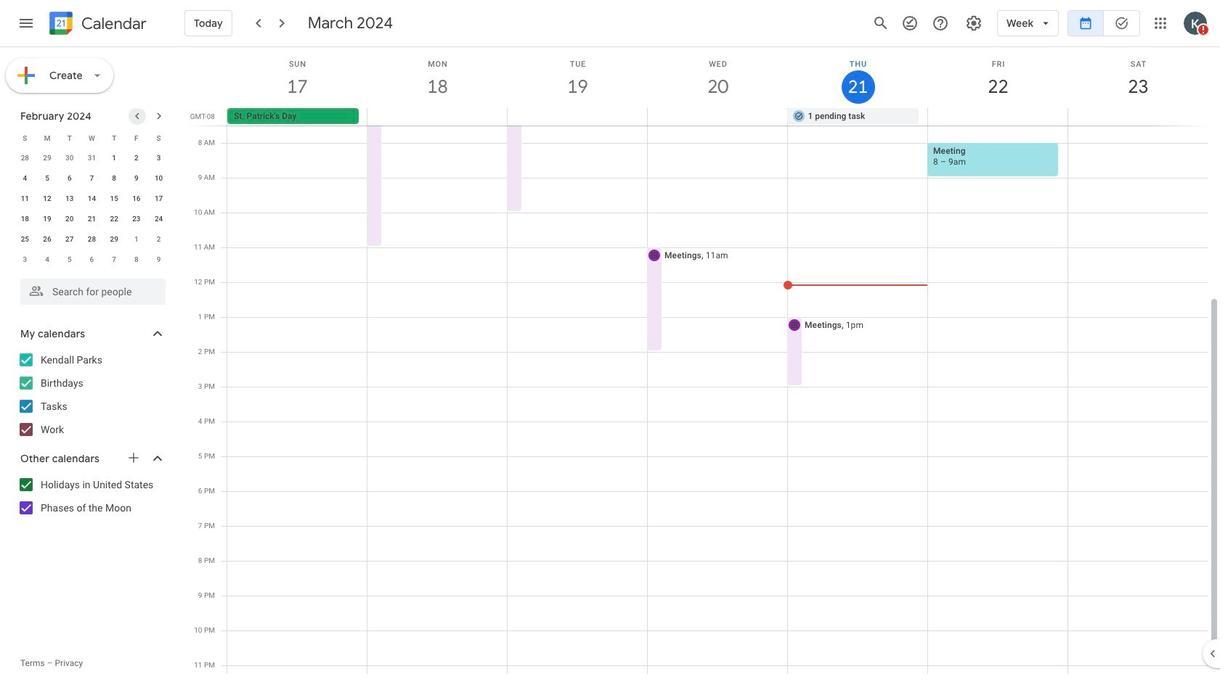 Task type: describe. For each thing, give the bounding box(es) containing it.
23 element
[[128, 211, 145, 228]]

march 4 element
[[39, 251, 56, 269]]

21 element
[[83, 211, 101, 228]]

march 7 element
[[105, 251, 123, 269]]

22 element
[[105, 211, 123, 228]]

february 2024 grid
[[14, 128, 170, 270]]

26 element
[[39, 231, 56, 248]]

14 element
[[83, 190, 101, 208]]

january 28 element
[[16, 150, 34, 167]]

16 element
[[128, 190, 145, 208]]

4 cell from the left
[[928, 108, 1068, 126]]

5 cell from the left
[[1068, 108, 1208, 126]]

17 element
[[150, 190, 167, 208]]

24 element
[[150, 211, 167, 228]]

12 element
[[39, 190, 56, 208]]

add other calendars image
[[126, 451, 141, 465]]

march 6 element
[[83, 251, 101, 269]]

19 element
[[39, 211, 56, 228]]

march 1 element
[[128, 231, 145, 248]]

27 element
[[61, 231, 78, 248]]

20 element
[[61, 211, 78, 228]]

7 element
[[83, 170, 101, 187]]

5 element
[[39, 170, 56, 187]]

1 cell from the left
[[367, 108, 507, 126]]

3 cell from the left
[[647, 108, 788, 126]]

1 element
[[105, 150, 123, 167]]

calendar element
[[46, 9, 147, 41]]

28 element
[[83, 231, 101, 248]]

march 3 element
[[16, 251, 34, 269]]

march 2 element
[[150, 231, 167, 248]]

january 30 element
[[61, 150, 78, 167]]

settings menu image
[[965, 15, 983, 32]]



Task type: vqa. For each thing, say whether or not it's contained in the screenshot.
the left 7
no



Task type: locate. For each thing, give the bounding box(es) containing it.
8 element
[[105, 170, 123, 187]]

march 5 element
[[61, 251, 78, 269]]

march 8 element
[[128, 251, 145, 269]]

other calendars list
[[3, 473, 180, 520]]

grid
[[186, 47, 1220, 675]]

25 element
[[16, 231, 34, 248]]

15 element
[[105, 190, 123, 208]]

row
[[221, 108, 1220, 126], [14, 128, 170, 148], [14, 148, 170, 168], [14, 168, 170, 189], [14, 189, 170, 209], [14, 209, 170, 229], [14, 229, 170, 250], [14, 250, 170, 270]]

9 element
[[128, 170, 145, 187]]

29 element
[[105, 231, 123, 248]]

2 cell from the left
[[507, 108, 647, 126]]

2 element
[[128, 150, 145, 167]]

10 element
[[150, 170, 167, 187]]

11 element
[[16, 190, 34, 208]]

row group
[[14, 148, 170, 270]]

Search for people text field
[[29, 279, 157, 305]]

my calendars list
[[3, 349, 180, 442]]

january 29 element
[[39, 150, 56, 167]]

cell
[[367, 108, 507, 126], [507, 108, 647, 126], [647, 108, 788, 126], [928, 108, 1068, 126], [1068, 108, 1208, 126]]

january 31 element
[[83, 150, 101, 167]]

4 element
[[16, 170, 34, 187]]

13 element
[[61, 190, 78, 208]]

main drawer image
[[17, 15, 35, 32]]

None search field
[[0, 273, 180, 305]]

3 element
[[150, 150, 167, 167]]

heading inside calendar element
[[78, 15, 147, 32]]

18 element
[[16, 211, 34, 228]]

heading
[[78, 15, 147, 32]]

6 element
[[61, 170, 78, 187]]

march 9 element
[[150, 251, 167, 269]]



